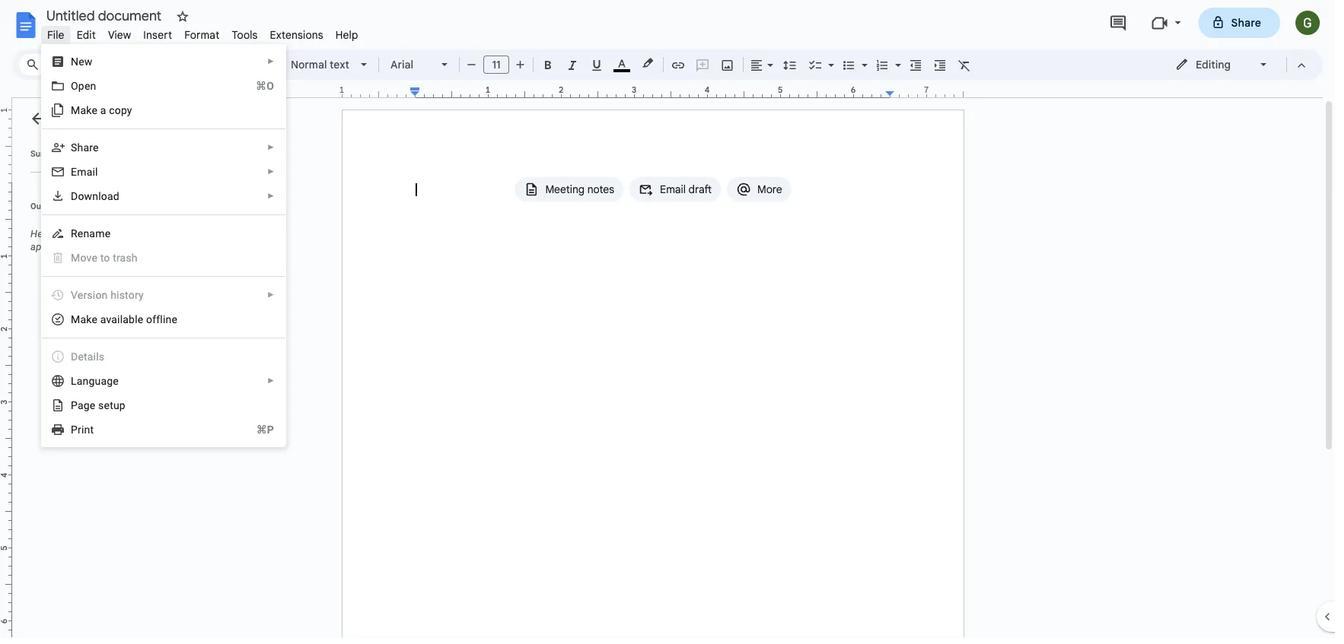 Task type: describe. For each thing, give the bounding box(es) containing it.
p rint
[[71, 424, 94, 436]]

language l element
[[71, 375, 123, 388]]

new n element
[[71, 55, 97, 68]]

setup
[[98, 399, 126, 412]]

make a c opy
[[71, 104, 132, 117]]

ownload
[[78, 190, 119, 203]]

tools
[[232, 28, 258, 42]]

summary
[[30, 149, 67, 158]]

available
[[100, 313, 143, 326]]

highlight color image
[[640, 54, 656, 72]]

email e element
[[71, 166, 103, 178]]

editing
[[1196, 58, 1231, 71]]

format menu item
[[178, 26, 226, 44]]

mode and view toolbar
[[1164, 49, 1314, 80]]

o
[[104, 252, 110, 264]]

Font size text field
[[484, 56, 509, 74]]

you
[[75, 228, 91, 240]]

checklist menu image
[[825, 55, 835, 60]]

mail
[[77, 166, 98, 178]]

outline heading
[[12, 200, 219, 222]]

r ename
[[71, 227, 111, 240]]

appear
[[30, 241, 61, 253]]

text
[[330, 58, 349, 71]]

menu item containing version
[[42, 283, 286, 308]]

o pen
[[71, 80, 96, 92]]

edit menu item
[[71, 26, 102, 44]]

version history h element
[[71, 289, 148, 302]]

document outline element
[[12, 98, 219, 639]]

move t o trash
[[71, 252, 138, 264]]

extensions menu item
[[264, 26, 330, 44]]

styles list. normal text selected. option
[[291, 54, 352, 75]]

o
[[71, 80, 78, 92]]

details menu item
[[42, 345, 286, 369]]

g
[[84, 399, 90, 412]]

► for hare
[[267, 143, 275, 152]]

e for k
[[92, 313, 97, 326]]

normal
[[291, 58, 327, 71]]

will
[[188, 228, 203, 240]]

s
[[71, 141, 77, 154]]

insert menu item
[[137, 26, 178, 44]]

help
[[336, 28, 358, 42]]

share button
[[1199, 8, 1281, 38]]

► for anguage
[[267, 377, 275, 386]]

Rename text field
[[41, 6, 171, 24]]

ew
[[79, 55, 93, 68]]

page setup g element
[[71, 399, 130, 412]]

make available offline k element
[[71, 313, 182, 326]]

format
[[184, 28, 220, 42]]

ma k e available offline
[[71, 313, 177, 326]]

menu item containing move
[[42, 246, 286, 270]]

headings
[[30, 228, 73, 240]]

arial option
[[391, 54, 433, 75]]

application containing share
[[0, 0, 1336, 639]]

version
[[71, 289, 108, 302]]

d ownload
[[71, 190, 119, 203]]

Star checkbox
[[172, 6, 193, 27]]

t
[[100, 252, 104, 264]]

hare
[[77, 141, 99, 154]]

menu bar inside menu bar banner
[[41, 20, 364, 45]]

outline
[[30, 201, 58, 211]]

insert
[[143, 28, 172, 42]]

p
[[71, 424, 78, 436]]

rint
[[78, 424, 94, 436]]

pa
[[71, 399, 84, 412]]

► for mail
[[267, 168, 275, 176]]

editing button
[[1165, 53, 1280, 76]]

e
[[71, 166, 77, 178]]

d
[[71, 190, 78, 203]]

5 ► from the top
[[267, 291, 275, 300]]

normal text
[[291, 58, 349, 71]]

version h istory
[[71, 289, 144, 302]]

make a copy c element
[[71, 104, 137, 117]]

line & paragraph spacing image
[[782, 54, 799, 75]]

view
[[108, 28, 131, 42]]

file menu item
[[41, 26, 71, 44]]

top margin image
[[0, 110, 11, 187]]

a
[[100, 104, 106, 117]]

download d element
[[71, 190, 124, 203]]

opy
[[115, 104, 132, 117]]

here.
[[64, 241, 86, 253]]

make
[[71, 104, 97, 117]]

ename
[[78, 227, 111, 240]]

add
[[94, 228, 110, 240]]



Task type: locate. For each thing, give the bounding box(es) containing it.
0 vertical spatial e
[[92, 313, 97, 326]]

istory
[[117, 289, 144, 302]]

menu
[[41, 44, 286, 448]]

menu item down document
[[42, 246, 286, 270]]

offline
[[146, 313, 177, 326]]

right margin image
[[886, 86, 963, 97]]

⌘o element
[[238, 78, 274, 94]]

l anguage
[[71, 375, 119, 388]]

n
[[71, 55, 79, 68]]

headings you add to the document will appear here.
[[30, 228, 203, 253]]

e right pa at left
[[90, 399, 96, 412]]

menu containing n
[[41, 44, 286, 448]]

view menu item
[[102, 26, 137, 44]]

left margin image
[[343, 86, 420, 97]]

file
[[47, 28, 64, 42]]

3 ► from the top
[[267, 168, 275, 176]]

move
[[71, 252, 97, 264]]

the
[[124, 228, 138, 240]]

⌘p
[[256, 424, 274, 436]]

s hare
[[71, 141, 99, 154]]

l
[[71, 375, 77, 388]]

share s element
[[71, 141, 103, 154]]

help menu item
[[330, 26, 364, 44]]

document
[[141, 228, 186, 240]]

1 ► from the top
[[267, 57, 275, 66]]

main toolbar
[[94, 0, 1020, 432]]

2 ► from the top
[[267, 143, 275, 152]]

menu item
[[42, 246, 286, 270], [42, 283, 286, 308]]

►
[[267, 57, 275, 66], [267, 143, 275, 152], [267, 168, 275, 176], [267, 192, 275, 201], [267, 291, 275, 300], [267, 377, 275, 386]]

bulleted list menu image
[[858, 55, 868, 60]]

1 vertical spatial menu item
[[42, 283, 286, 308]]

1 vertical spatial e
[[90, 399, 96, 412]]

e right 'ma' at left
[[92, 313, 97, 326]]

menu bar banner
[[0, 0, 1336, 639]]

1
[[339, 85, 344, 95]]

insert image image
[[719, 54, 737, 75]]

application
[[0, 0, 1336, 639]]

pa g e setup
[[71, 399, 126, 412]]

⌘o
[[256, 80, 274, 92]]

h
[[111, 289, 117, 302]]

e mail
[[71, 166, 98, 178]]

extensions
[[270, 28, 323, 42]]

move to trash t element
[[71, 252, 142, 264]]

menu bar containing file
[[41, 20, 364, 45]]

menu bar
[[41, 20, 364, 45]]

Menus field
[[19, 54, 95, 75]]

trash
[[113, 252, 138, 264]]

ma
[[71, 313, 86, 326]]

rename r element
[[71, 227, 115, 240]]

anguage
[[77, 375, 119, 388]]

text color image
[[614, 54, 631, 72]]

n ew
[[71, 55, 93, 68]]

► for ew
[[267, 57, 275, 66]]

to
[[113, 228, 122, 240]]

tools menu item
[[226, 26, 264, 44]]

share
[[1232, 16, 1262, 29]]

edit
[[77, 28, 96, 42]]

summary heading
[[30, 148, 67, 160]]

0 vertical spatial menu item
[[42, 246, 286, 270]]

4 ► from the top
[[267, 192, 275, 201]]

arial
[[391, 58, 414, 71]]

r
[[71, 227, 78, 240]]

e
[[92, 313, 97, 326], [90, 399, 96, 412]]

k
[[86, 313, 92, 326]]

Font size field
[[484, 56, 516, 75]]

6 ► from the top
[[267, 377, 275, 386]]

details b element
[[71, 351, 109, 363]]

e for g
[[90, 399, 96, 412]]

2 menu item from the top
[[42, 283, 286, 308]]

details
[[71, 351, 104, 363]]

► for ownload
[[267, 192, 275, 201]]

pen
[[78, 80, 96, 92]]

open o element
[[71, 80, 101, 92]]

1 menu item from the top
[[42, 246, 286, 270]]

⌘p element
[[238, 423, 274, 438]]

c
[[109, 104, 115, 117]]

menu item up offline
[[42, 283, 286, 308]]

print p element
[[71, 424, 98, 436]]



Task type: vqa. For each thing, say whether or not it's contained in the screenshot.
the bottom New
no



